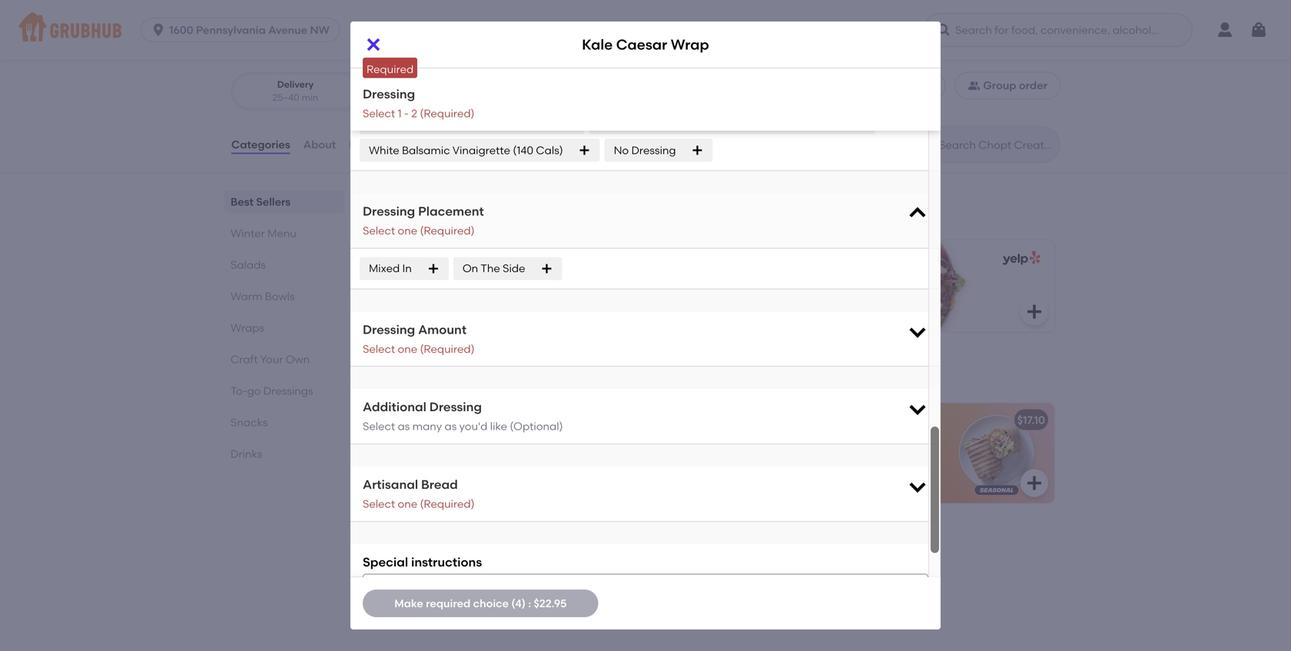 Task type: vqa. For each thing, say whether or not it's contained in the screenshot.
the left +
yes



Task type: locate. For each thing, give the bounding box(es) containing it.
fresh
[[495, 435, 520, 448], [839, 435, 865, 448]]

select left 1
[[363, 107, 395, 120]]

best inside best sellers most ordered on grubhub
[[375, 192, 411, 211]]

craft your own salad $10.96 +
[[734, 281, 848, 312]]

svg image
[[1250, 21, 1269, 39], [151, 22, 166, 38], [703, 33, 715, 46], [521, 61, 533, 73], [907, 321, 929, 342], [1026, 474, 1044, 492], [907, 476, 929, 498]]

(required) down 'bread'
[[420, 498, 475, 511]]

as down additional
[[398, 420, 410, 433]]

1 + from the left
[[420, 299, 426, 312]]

0 horizontal spatial tortilla
[[525, 467, 559, 480]]

1 horizontal spatial mexican
[[556, 61, 600, 74]]

2 vegetables, from the left
[[732, 467, 793, 480]]

1 horizontal spatial scallions,
[[765, 482, 813, 495]]

no
[[614, 144, 629, 157]]

greek yogurt tzatziki (35 cals)
[[369, 33, 526, 46]]

caesar
[[617, 36, 668, 53], [416, 61, 454, 74], [416, 281, 455, 294]]

dressing inside dressing amount select one (required)
[[363, 322, 415, 337]]

winter menu down the best sellers
[[231, 227, 297, 240]]

1600 pennsylvania avenue nw button
[[141, 18, 346, 42]]

search icon image
[[915, 135, 934, 154]]

0 vertical spatial your
[[765, 281, 788, 294]]

0.2
[[389, 92, 402, 103]]

winter up additional
[[375, 367, 430, 387]]

ginger
[[414, 88, 449, 101]]

2 beans, from the left
[[764, 451, 799, 464]]

1 chips, from the left
[[388, 482, 418, 495]]

0 horizontal spatial pickled
[[486, 451, 524, 464]]

1 vertical spatial caesar
[[416, 61, 454, 74]]

+ inside craft your own salad $10.96 +
[[766, 299, 772, 312]]

one for placement
[[398, 224, 418, 237]]

0 horizontal spatial salad
[[522, 414, 552, 427]]

2 spicy from the left
[[801, 451, 828, 464]]

:
[[529, 597, 531, 610]]

required
[[367, 63, 414, 76]]

dressing select 1 - 2 (required)
[[363, 87, 475, 120]]

3 one from the top
[[398, 498, 418, 511]]

5 select from the top
[[363, 498, 395, 511]]

1 horizontal spatial craft
[[734, 281, 762, 294]]

as left the you'd on the left bottom of the page
[[445, 420, 457, 433]]

cotija
[[451, 467, 480, 480], [795, 467, 825, 480]]

1 vertical spatial (90
[[452, 88, 468, 101]]

craft up $10.96
[[734, 281, 762, 294]]

1 horizontal spatial sellers
[[415, 192, 468, 211]]

black
[[388, 451, 416, 464], [732, 451, 761, 464]]

craft down wraps
[[231, 353, 258, 366]]

select up mixed
[[363, 224, 395, 237]]

caesar for mexican caesar (170 cals)
[[416, 61, 454, 74]]

1 horizontal spatial &
[[783, 498, 791, 511]]

kale for kale caesar wrap
[[582, 36, 613, 53]]

3 select from the top
[[363, 342, 395, 356]]

artisanal
[[363, 477, 418, 492]]

dressing inside additional dressing select as many as you'd like (optional)
[[430, 400, 482, 415]]

0 horizontal spatial blend
[[492, 498, 521, 511]]

2 chips, from the left
[[732, 482, 763, 495]]

kale
[[582, 36, 613, 53], [390, 281, 413, 294]]

0 horizontal spatial fried
[[423, 435, 446, 448]]

0 vertical spatial salad
[[817, 281, 848, 294]]

1 horizontal spatial kale
[[582, 36, 613, 53]]

svg image
[[937, 22, 952, 38], [365, 35, 383, 54], [714, 61, 726, 73], [903, 61, 915, 73], [579, 144, 591, 156], [692, 144, 704, 156], [907, 203, 929, 224], [427, 262, 440, 275], [541, 262, 553, 275], [681, 302, 700, 321], [1026, 302, 1044, 321], [907, 398, 929, 420]]

1 horizontal spatial salad
[[817, 281, 848, 294]]

0 vertical spatial winter
[[231, 227, 265, 240]]

your for craft your own salad $10.96 +
[[765, 281, 788, 294]]

1 horizontal spatial fried
[[767, 435, 791, 448]]

1 horizontal spatial winter
[[375, 367, 430, 387]]

(required)
[[420, 107, 475, 120], [420, 224, 475, 237], [420, 342, 475, 356], [420, 498, 475, 511]]

0 horizontal spatial own
[[286, 353, 310, 366]]

1 horizontal spatial radish,
[[867, 435, 903, 448]]

1 horizontal spatial menu
[[434, 367, 478, 387]]

2 pickled from the left
[[831, 451, 869, 464]]

kale up mexican goddess (90 cals)
[[582, 36, 613, 53]]

dressing inside dressing placement select one (required)
[[363, 204, 415, 219]]

kale inside kale caesar wrap $10.61 +
[[390, 281, 413, 294]]

0 horizontal spatial your
[[260, 353, 283, 366]]

about button
[[303, 117, 337, 172]]

1 horizontal spatial best
[[375, 192, 411, 211]]

2 select from the top
[[363, 224, 395, 237]]

1 vertical spatial kale
[[390, 281, 413, 294]]

one down artisanal
[[398, 498, 418, 511]]

0 horizontal spatial best
[[231, 195, 254, 208]]

svg image inside main navigation navigation
[[937, 22, 952, 38]]

(90 down "kale caesar wrap"
[[652, 61, 668, 74]]

1 radish, from the left
[[523, 435, 558, 448]]

4 select from the top
[[363, 420, 395, 433]]

1 horizontal spatial your
[[765, 281, 788, 294]]

wrap right (40
[[671, 36, 710, 53]]

(110
[[500, 116, 518, 129]]

1 horizontal spatial blend
[[836, 498, 866, 511]]

0 vertical spatial (90
[[652, 61, 668, 74]]

blend
[[492, 498, 521, 511], [836, 498, 866, 511]]

beans,
[[419, 451, 454, 464], [764, 451, 799, 464]]

salad inside craft your own salad $10.96 +
[[817, 281, 848, 294]]

(required) inside dressing select 1 - 2 (required)
[[420, 107, 475, 120]]

instructions
[[411, 555, 482, 570]]

cheese,
[[483, 467, 523, 480], [827, 467, 867, 480]]

1 fresh from the left
[[495, 435, 520, 448]]

1 scallions, from the left
[[421, 482, 468, 495]]

1 horizontal spatial vegetables,
[[732, 467, 793, 480]]

menu up additional dressing select as many as you'd like (optional)
[[434, 367, 478, 387]]

0 horizontal spatial radish,
[[523, 435, 558, 448]]

(required) inside dressing placement select one (required)
[[420, 224, 475, 237]]

0 horizontal spatial spicy
[[457, 451, 483, 464]]

chicken,
[[449, 435, 492, 448], [793, 435, 837, 448]]

2 vertical spatial one
[[398, 498, 418, 511]]

drinks
[[231, 448, 262, 461]]

dressing inside dressing select 1 - 2 (required)
[[363, 87, 415, 102]]

0 horizontal spatial craft
[[231, 353, 258, 366]]

0 horizontal spatial menu
[[268, 227, 297, 240]]

select down the $10.61
[[363, 342, 395, 356]]

0 horizontal spatial mexican
[[369, 61, 413, 74]]

4 (required) from the top
[[420, 498, 475, 511]]

(required) for bread
[[420, 498, 475, 511]]

0 horizontal spatial black
[[388, 451, 416, 464]]

1 horizontal spatial romaine
[[815, 482, 859, 495]]

craft inside craft your own salad $10.96 +
[[734, 281, 762, 294]]

own inside craft your own salad $10.96 +
[[790, 281, 815, 294]]

mixed
[[369, 262, 400, 275]]

2 + from the left
[[766, 299, 772, 312]]

2 mexican from the left
[[556, 61, 600, 74]]

0 horizontal spatial +
[[420, 299, 426, 312]]

0 horizontal spatial chips,
[[388, 482, 418, 495]]

no dressing
[[614, 144, 676, 157]]

0 horizontal spatial scallions,
[[421, 482, 468, 495]]

cals)
[[499, 33, 526, 46], [660, 33, 688, 46], [478, 61, 506, 74], [671, 61, 698, 74], [860, 61, 888, 74], [471, 88, 498, 101], [521, 116, 548, 129], [536, 144, 563, 157]]

0 horizontal spatial cheese,
[[483, 467, 523, 480]]

0 vertical spatial winter menu
[[231, 227, 297, 240]]

1 vertical spatial winter menu
[[375, 367, 478, 387]]

(90 for ginger
[[452, 88, 468, 101]]

sellers down categories button at the top of the page
[[256, 195, 291, 208]]

mexican down honey
[[556, 61, 600, 74]]

1 horizontal spatial fresh
[[839, 435, 865, 448]]

1 pickled from the left
[[486, 451, 524, 464]]

star icon image
[[231, 22, 246, 38]]

select for dressing placement
[[363, 224, 395, 237]]

1 horizontal spatial and
[[861, 482, 882, 495]]

0 horizontal spatial fresh
[[495, 435, 520, 448]]

white
[[369, 144, 400, 157]]

caesar for kale caesar wrap $10.61 +
[[416, 281, 455, 294]]

select inside artisanal bread select one (required)
[[363, 498, 395, 511]]

0 horizontal spatial &
[[438, 498, 446, 511]]

wrap
[[671, 36, 710, 53], [457, 281, 486, 294]]

sesame
[[369, 88, 411, 101]]

your for craft your own
[[260, 353, 283, 366]]

1 horizontal spatial black
[[732, 451, 761, 464]]

cals) down "kale caesar wrap"
[[671, 61, 698, 74]]

wrap inside kale caesar wrap $10.61 +
[[457, 281, 486, 294]]

2 panko fried chicken, fresh radish, black beans, spicy pickled vegetables, cotija cheese, tortilla chips, scallions, romaine and cabbage & cilantro blend from the left
[[732, 435, 904, 511]]

(40
[[642, 33, 658, 46]]

one inside artisanal bread select one (required)
[[398, 498, 418, 511]]

1 horizontal spatial goddess
[[603, 61, 649, 74]]

vegetables,
[[388, 467, 448, 480], [732, 467, 793, 480]]

(required) down sesame ginger (90 cals)
[[420, 107, 475, 120]]

0 horizontal spatial kale
[[390, 281, 413, 294]]

1 vertical spatial wrap
[[457, 281, 486, 294]]

caesar inside kale caesar wrap $10.61 +
[[416, 281, 455, 294]]

salad
[[817, 281, 848, 294], [522, 414, 552, 427]]

tzatziki
[[439, 33, 477, 46]]

you'd
[[460, 420, 488, 433]]

ordered
[[403, 213, 445, 227]]

dressing up 1
[[363, 87, 415, 102]]

categories button
[[231, 117, 291, 172]]

your up "to-go dressings"
[[260, 353, 283, 366]]

own for craft your own salad $10.96 +
[[790, 281, 815, 294]]

one down the $10.61
[[398, 342, 418, 356]]

select inside dressing amount select one (required)
[[363, 342, 395, 356]]

spicy jalapeño goddess wrap image
[[940, 403, 1055, 503]]

goddess
[[603, 61, 649, 74], [472, 414, 519, 427]]

1 horizontal spatial cheese,
[[827, 467, 867, 480]]

(required) down amount
[[420, 342, 475, 356]]

1 vertical spatial own
[[286, 353, 310, 366]]

wrap down on
[[457, 281, 486, 294]]

(required) inside dressing amount select one (required)
[[420, 342, 475, 356]]

1600
[[169, 23, 193, 37]]

2 vertical spatial caesar
[[416, 281, 455, 294]]

order
[[1020, 79, 1048, 92]]

1 vertical spatial one
[[398, 342, 418, 356]]

select inside additional dressing select as many as you'd like (optional)
[[363, 420, 395, 433]]

select inside dressing select 1 - 2 (required)
[[363, 107, 395, 120]]

0 horizontal spatial (90
[[452, 88, 468, 101]]

1 horizontal spatial spicy
[[801, 451, 828, 464]]

best sellers
[[231, 195, 291, 208]]

3 (required) from the top
[[420, 342, 475, 356]]

0 horizontal spatial beans,
[[419, 451, 454, 464]]

menu down the best sellers
[[268, 227, 297, 240]]

(required) for amount
[[420, 342, 475, 356]]

0 horizontal spatial cotija
[[451, 467, 480, 480]]

1 fried from the left
[[423, 435, 446, 448]]

1 horizontal spatial tortilla
[[870, 467, 904, 480]]

0 horizontal spatial cilantro
[[449, 498, 489, 511]]

0 horizontal spatial panko
[[388, 435, 420, 448]]

your inside craft your own salad $10.96 +
[[765, 281, 788, 294]]

salad for craft your own salad $10.96 +
[[817, 281, 848, 294]]

one inside dressing placement select one (required)
[[398, 224, 418, 237]]

0 horizontal spatial sellers
[[256, 195, 291, 208]]

2 scallions, from the left
[[765, 482, 813, 495]]

(90
[[652, 61, 668, 74], [452, 88, 468, 101]]

dressing amount select one (required)
[[363, 322, 475, 356]]

your up $10.96
[[765, 281, 788, 294]]

1 horizontal spatial own
[[790, 281, 815, 294]]

1 horizontal spatial pickled
[[831, 451, 869, 464]]

0 horizontal spatial cabbage
[[388, 498, 436, 511]]

1 select from the top
[[363, 107, 395, 120]]

mi
[[405, 92, 416, 103]]

salads
[[231, 258, 266, 272]]

honey dijon (40 cals)
[[577, 33, 688, 46]]

select inside dressing placement select one (required)
[[363, 224, 395, 237]]

(90 for goddess
[[652, 61, 668, 74]]

romaine
[[471, 482, 514, 495], [815, 482, 859, 495]]

winter menu down dressing amount select one (required)
[[375, 367, 478, 387]]

1 horizontal spatial beans,
[[764, 451, 799, 464]]

(90 up steakhouse blue cheese (110 cals)
[[452, 88, 468, 101]]

2 cilantro from the left
[[794, 498, 834, 511]]

wrap for kale caesar wrap $10.61 +
[[457, 281, 486, 294]]

dijon
[[613, 33, 639, 46]]

chips,
[[388, 482, 418, 495], [732, 482, 763, 495]]

0 vertical spatial one
[[398, 224, 418, 237]]

spicy
[[457, 451, 483, 464], [801, 451, 828, 464]]

artisanal bread select one (required)
[[363, 477, 475, 511]]

0 vertical spatial kale
[[582, 36, 613, 53]]

1 mexican from the left
[[369, 61, 413, 74]]

1 vertical spatial salad
[[522, 414, 552, 427]]

(required) down placement
[[420, 224, 475, 237]]

2 (required) from the top
[[420, 224, 475, 237]]

1 horizontal spatial cotija
[[795, 467, 825, 480]]

amount
[[418, 322, 467, 337]]

(required) for placement
[[420, 224, 475, 237]]

(required) inside artisanal bread select one (required)
[[420, 498, 475, 511]]

1 vertical spatial goddess
[[472, 414, 519, 427]]

0 vertical spatial wrap
[[671, 36, 710, 53]]

sellers up the on
[[415, 192, 468, 211]]

1 vertical spatial craft
[[231, 353, 258, 366]]

cilantro
[[449, 498, 489, 511], [794, 498, 834, 511]]

$10.61
[[390, 299, 420, 312]]

sellers inside best sellers most ordered on grubhub
[[415, 192, 468, 211]]

your
[[765, 281, 788, 294], [260, 353, 283, 366]]

0 horizontal spatial panko fried chicken, fresh radish, black beans, spicy pickled vegetables, cotija cheese, tortilla chips, scallions, romaine and cabbage & cilantro blend
[[388, 435, 559, 511]]

select for additional dressing
[[363, 420, 395, 433]]

1 as from the left
[[398, 420, 410, 433]]

0 horizontal spatial as
[[398, 420, 410, 433]]

one up in
[[398, 224, 418, 237]]

greek
[[369, 33, 401, 46]]

warm bowls
[[231, 290, 295, 303]]

mexican for mexican goddess (90 cals)
[[556, 61, 600, 74]]

placement
[[418, 204, 484, 219]]

1 vertical spatial your
[[260, 353, 283, 366]]

1 horizontal spatial cilantro
[[794, 498, 834, 511]]

select down artisanal
[[363, 498, 395, 511]]

1 horizontal spatial panko fried chicken, fresh radish, black beans, spicy pickled vegetables, cotija cheese, tortilla chips, scallions, romaine and cabbage & cilantro blend
[[732, 435, 904, 511]]

dressing down the $10.61
[[363, 322, 415, 337]]

svg image inside 1600 pennsylvania avenue nw button
[[151, 22, 166, 38]]

in
[[403, 262, 412, 275]]

nw
[[310, 23, 330, 37]]

1 horizontal spatial +
[[766, 299, 772, 312]]

special
[[363, 555, 408, 570]]

option group
[[231, 72, 494, 111]]

1 horizontal spatial (90
[[652, 61, 668, 74]]

0 horizontal spatial vegetables,
[[388, 467, 448, 480]]

1 vertical spatial menu
[[434, 367, 478, 387]]

dressing up mixed in
[[363, 204, 415, 219]]

select down additional
[[363, 420, 395, 433]]

jalapeño
[[419, 414, 470, 427]]

mixed in
[[369, 262, 412, 275]]

kale up the $10.61
[[390, 281, 413, 294]]

1 horizontal spatial winter menu
[[375, 367, 478, 387]]

0 horizontal spatial wrap
[[457, 281, 486, 294]]

craft
[[734, 281, 762, 294], [231, 353, 258, 366]]

1 (required) from the top
[[420, 107, 475, 120]]

0 vertical spatial craft
[[734, 281, 762, 294]]

about
[[303, 138, 336, 151]]

best down categories button at the top of the page
[[231, 195, 254, 208]]

winter up salads
[[231, 227, 265, 240]]

0 horizontal spatial chicken,
[[449, 435, 492, 448]]

as
[[398, 420, 410, 433], [445, 420, 457, 433]]

kale caesar wrap $10.61 +
[[390, 281, 486, 312]]

one
[[398, 224, 418, 237], [398, 342, 418, 356], [398, 498, 418, 511]]

&
[[438, 498, 446, 511], [783, 498, 791, 511]]

0 horizontal spatial goddess
[[472, 414, 519, 427]]

1 vertical spatial winter
[[375, 367, 430, 387]]

best up most
[[375, 192, 411, 211]]

mexican for mexican caesar (170 cals)
[[369, 61, 413, 74]]

panko
[[388, 435, 420, 448], [732, 435, 765, 448]]

1 one from the top
[[398, 224, 418, 237]]

1 panko fried chicken, fresh radish, black beans, spicy pickled vegetables, cotija cheese, tortilla chips, scallions, romaine and cabbage & cilantro blend from the left
[[388, 435, 559, 511]]

1 horizontal spatial chips,
[[732, 482, 763, 495]]

0 horizontal spatial romaine
[[471, 482, 514, 495]]

cals) up "cheese" on the left top of the page
[[471, 88, 498, 101]]

1 horizontal spatial panko
[[732, 435, 765, 448]]

1 horizontal spatial chicken,
[[793, 435, 837, 448]]

0 horizontal spatial winter
[[231, 227, 265, 240]]

2 one from the top
[[398, 342, 418, 356]]

scallions,
[[421, 482, 468, 495], [765, 482, 813, 495]]

bowls
[[265, 290, 295, 303]]

1 cilantro from the left
[[449, 498, 489, 511]]

1 and from the left
[[517, 482, 538, 495]]

dressing up the you'd on the left bottom of the page
[[430, 400, 482, 415]]

one inside dressing amount select one (required)
[[398, 342, 418, 356]]

cals) right (110
[[521, 116, 548, 129]]

mexican up the "sesame"
[[369, 61, 413, 74]]

food
[[353, 25, 374, 36]]

0 vertical spatial caesar
[[617, 36, 668, 53]]

1 horizontal spatial as
[[445, 420, 457, 433]]

honey
[[577, 33, 610, 46]]

1 beans, from the left
[[419, 451, 454, 464]]

2 & from the left
[[783, 498, 791, 511]]

1 cheese, from the left
[[483, 467, 523, 480]]

0 vertical spatial own
[[790, 281, 815, 294]]

caesar for kale caesar wrap
[[617, 36, 668, 53]]

additional dressing select as many as you'd like (optional)
[[363, 400, 563, 433]]

special instructions
[[363, 555, 482, 570]]

(120
[[838, 61, 858, 74]]



Task type: describe. For each thing, give the bounding box(es) containing it.
(170
[[456, 61, 476, 74]]

group
[[984, 79, 1017, 92]]

craft your own
[[231, 353, 310, 366]]

bread
[[421, 477, 458, 492]]

dressings
[[264, 385, 313, 398]]

$17.10
[[1018, 414, 1046, 427]]

good
[[326, 25, 351, 36]]

spicy jalapeño goddess salad image
[[595, 403, 711, 503]]

salad for spicy jalapeño goddess salad
[[522, 414, 552, 427]]

yelp image
[[1000, 251, 1041, 266]]

reviews button
[[348, 117, 393, 172]]

one for bread
[[398, 498, 418, 511]]

1 & from the left
[[438, 498, 446, 511]]

1 panko from the left
[[388, 435, 420, 448]]

warm
[[231, 290, 263, 303]]

1 cotija from the left
[[451, 467, 480, 480]]

on
[[463, 262, 478, 275]]

3.8
[[246, 24, 261, 37]]

pennsylvania
[[196, 23, 266, 37]]

reviews
[[349, 138, 392, 151]]

categories
[[231, 138, 290, 151]]

(35
[[480, 33, 496, 46]]

best for best sellers most ordered on grubhub
[[375, 192, 411, 211]]

craft for craft your own salad $10.96 +
[[734, 281, 762, 294]]

cals) right (120
[[860, 61, 888, 74]]

one for amount
[[398, 342, 418, 356]]

to-go dressings
[[231, 385, 313, 398]]

main navigation navigation
[[0, 0, 1292, 60]]

2 black from the left
[[732, 451, 761, 464]]

min
[[302, 92, 319, 103]]

balsamic
[[402, 144, 450, 157]]

0 vertical spatial goddess
[[603, 61, 649, 74]]

on
[[447, 213, 460, 227]]

kale for kale caesar wrap $10.61 +
[[390, 281, 413, 294]]

cals) right (170
[[478, 61, 506, 74]]

good food
[[326, 25, 374, 36]]

$10.96
[[734, 299, 766, 312]]

1600 pennsylvania avenue nw
[[169, 23, 330, 37]]

1 black from the left
[[388, 451, 416, 464]]

ranch
[[801, 61, 835, 74]]

like
[[490, 420, 508, 433]]

2 cheese, from the left
[[827, 467, 867, 480]]

cheese
[[458, 116, 497, 129]]

dressing right no
[[632, 144, 676, 157]]

red
[[749, 61, 769, 74]]

2 blend from the left
[[836, 498, 866, 511]]

cals) right (140
[[536, 144, 563, 157]]

select for dressing amount
[[363, 342, 395, 356]]

blue
[[433, 116, 455, 129]]

2 cabbage from the left
[[732, 498, 780, 511]]

(363)
[[264, 23, 291, 37]]

make required choice (4) : $22.95
[[395, 597, 567, 610]]

wraps
[[231, 322, 265, 335]]

1 blend from the left
[[492, 498, 521, 511]]

yogurt
[[403, 33, 437, 46]]

avenue
[[268, 23, 308, 37]]

delivery
[[277, 79, 314, 90]]

additional
[[363, 400, 427, 415]]

the
[[481, 262, 500, 275]]

serrano heatwave bowl image
[[595, 516, 711, 616]]

+ inside kale caesar wrap $10.61 +
[[420, 299, 426, 312]]

2 romaine from the left
[[815, 482, 859, 495]]

2 panko from the left
[[732, 435, 765, 448]]

2 as from the left
[[445, 420, 457, 433]]

steakhouse
[[369, 116, 430, 129]]

1 romaine from the left
[[471, 482, 514, 495]]

delivery 25–40 min
[[273, 79, 319, 103]]

choice
[[473, 597, 509, 610]]

mexican caesar (170 cals)
[[369, 61, 506, 74]]

best for best sellers
[[231, 195, 254, 208]]

option group containing delivery 25–40 min
[[231, 72, 494, 111]]

0.2 mi
[[389, 92, 416, 103]]

1 spicy from the left
[[457, 451, 483, 464]]

Search Chopt Creative Salad Co. search field
[[938, 138, 1056, 152]]

group order button
[[955, 72, 1061, 99]]

steakhouse blue cheese (110 cals)
[[369, 116, 548, 129]]

make
[[395, 597, 424, 610]]

2 cotija from the left
[[795, 467, 825, 480]]

(optional)
[[510, 420, 563, 433]]

sellers for best sellers most ordered on grubhub
[[415, 192, 468, 211]]

-
[[404, 107, 409, 120]]

many
[[413, 420, 442, 433]]

go
[[247, 385, 261, 398]]

sellers for best sellers
[[256, 195, 291, 208]]

craft for craft your own
[[231, 353, 258, 366]]

side
[[503, 262, 526, 275]]

2 fried from the left
[[767, 435, 791, 448]]

1 vegetables, from the left
[[388, 467, 448, 480]]

select for artisanal bread
[[363, 498, 395, 511]]

pickup
[[414, 79, 445, 90]]

dressing for placement
[[363, 204, 415, 219]]

people icon image
[[968, 79, 981, 92]]

kale caesar wrap
[[582, 36, 710, 53]]

required
[[426, 597, 471, 610]]

to-
[[231, 385, 247, 398]]

2 tortilla from the left
[[870, 467, 904, 480]]

on the side
[[463, 262, 526, 275]]

(4)
[[512, 597, 526, 610]]

2 chicken, from the left
[[793, 435, 837, 448]]

2 radish, from the left
[[867, 435, 903, 448]]

2
[[412, 107, 418, 120]]

group order
[[984, 79, 1048, 92]]

vinaigrette
[[453, 144, 511, 157]]

dressing placement select one (required)
[[363, 204, 484, 237]]

wrap for kale caesar wrap
[[671, 36, 710, 53]]

spicy
[[388, 414, 416, 427]]

0 horizontal spatial winter menu
[[231, 227, 297, 240]]

1 cabbage from the left
[[388, 498, 436, 511]]

most
[[375, 213, 400, 227]]

1 tortilla from the left
[[525, 467, 559, 480]]

25–40
[[273, 92, 300, 103]]

best sellers most ordered on grubhub
[[375, 192, 510, 227]]

dressing for amount
[[363, 322, 415, 337]]

2 and from the left
[[861, 482, 882, 495]]

$22.95
[[534, 597, 567, 610]]

red chile ranch (120 cals)
[[749, 61, 888, 74]]

chile
[[772, 61, 799, 74]]

own for craft your own
[[286, 353, 310, 366]]

cals) right (40
[[660, 33, 688, 46]]

cals) right (35
[[499, 33, 526, 46]]

dressing for select
[[363, 87, 415, 102]]

2 fresh from the left
[[839, 435, 865, 448]]

grubhub
[[463, 213, 510, 227]]

1 chicken, from the left
[[449, 435, 492, 448]]



